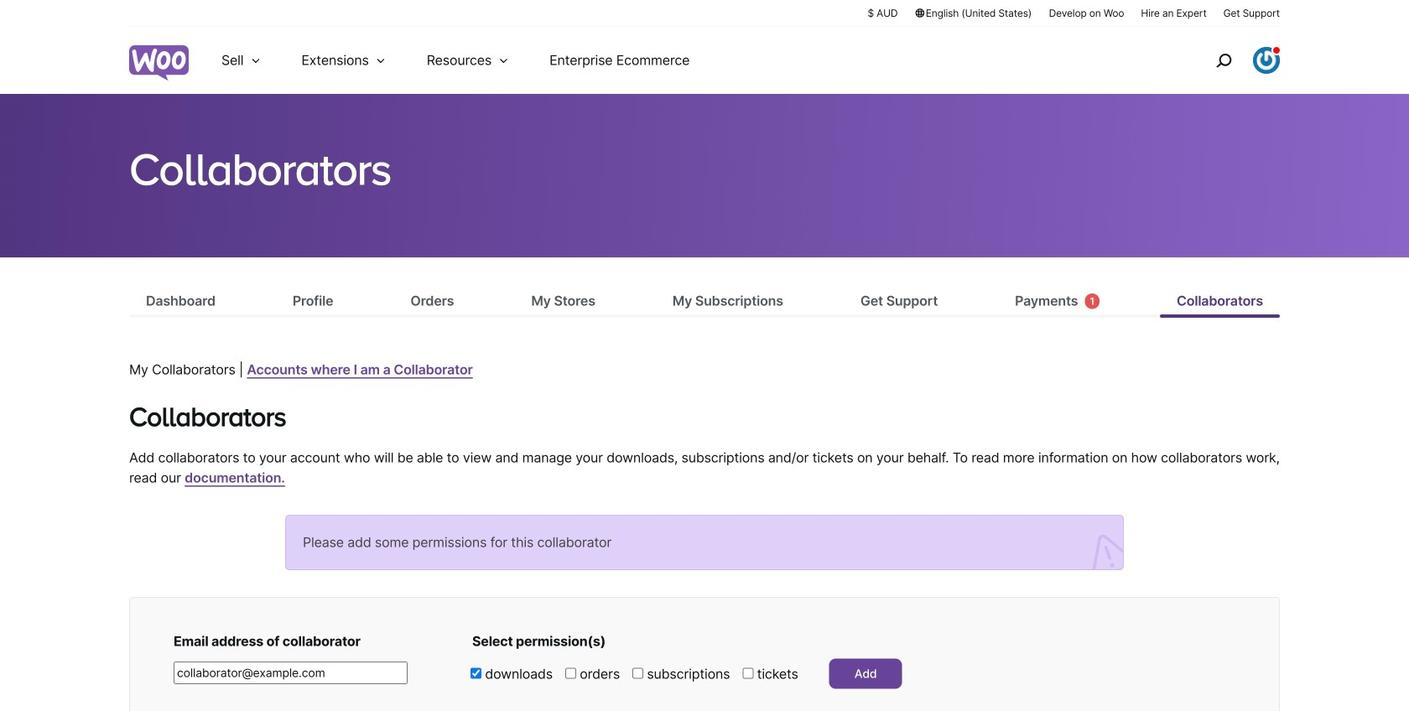 Task type: locate. For each thing, give the bounding box(es) containing it.
None checkbox
[[471, 668, 482, 679], [565, 668, 576, 679], [471, 668, 482, 679], [565, 668, 576, 679]]

None checkbox
[[633, 668, 644, 679], [743, 668, 754, 679], [633, 668, 644, 679], [743, 668, 754, 679]]



Task type: describe. For each thing, give the bounding box(es) containing it.
service navigation menu element
[[1180, 33, 1280, 88]]

open account menu image
[[1253, 47, 1280, 74]]

search image
[[1211, 47, 1238, 74]]



